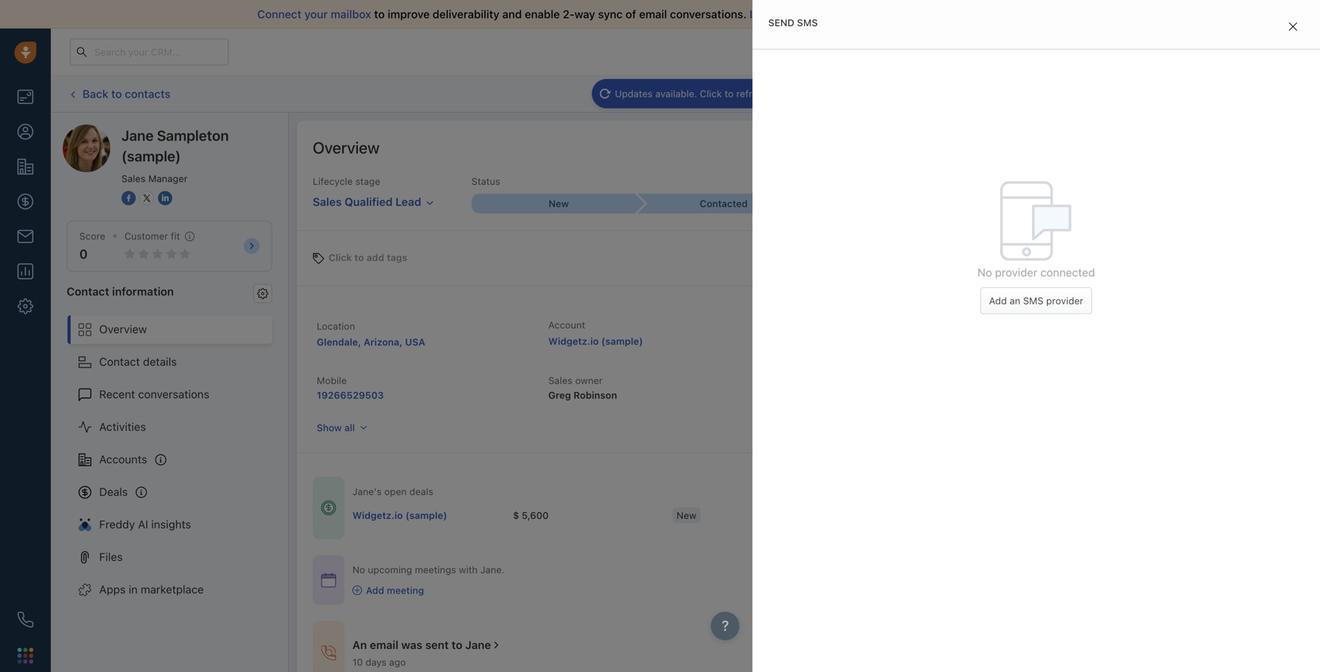 Task type: locate. For each thing, give the bounding box(es) containing it.
0 vertical spatial email
[[639, 8, 667, 21]]

1 vertical spatial provider
[[1047, 295, 1084, 307]]

sampleton
[[157, 127, 229, 144]]

0 horizontal spatial new
[[549, 198, 569, 209]]

contact
[[67, 285, 109, 298], [99, 355, 140, 369]]

qualified
[[345, 195, 393, 209], [1031, 198, 1072, 209]]

sales qualified lead
[[313, 195, 422, 209]]

add
[[367, 252, 384, 263]]

(sample) inside 'account widgetz.io (sample)'
[[602, 336, 643, 347]]

0 horizontal spatial jane
[[122, 127, 154, 144]]

qualified inside 'sales qualified lead' link
[[345, 195, 393, 209]]

0 vertical spatial widgetz.io
[[549, 336, 599, 347]]

0 vertical spatial days
[[980, 46, 999, 57]]

freddy
[[99, 518, 135, 531]]

lead
[[396, 195, 422, 209]]

phone element
[[10, 604, 41, 636]]

1 vertical spatial container_wx8msf4aqz5i3rn1 image
[[353, 586, 362, 596]]

no left upcoming
[[353, 565, 365, 576]]

0 vertical spatial click
[[700, 88, 722, 99]]

0 horizontal spatial your
[[305, 8, 328, 21]]

qualified down the stage
[[345, 195, 393, 209]]

1 vertical spatial sms
[[1024, 295, 1044, 307]]

1 horizontal spatial all
[[788, 8, 799, 21]]

your left the sales
[[802, 8, 826, 21]]

1 vertical spatial widgetz.io (sample) link
[[353, 509, 447, 523]]

accounts
[[99, 453, 147, 466]]

jane right sent
[[466, 639, 491, 652]]

your
[[305, 8, 328, 21], [802, 8, 826, 21]]

0 horizontal spatial sms
[[797, 17, 818, 28]]

mobile
[[317, 375, 347, 386]]

insights
[[151, 518, 191, 531]]

upcoming
[[368, 565, 412, 576]]

sales left manager
[[122, 173, 146, 184]]

container_wx8msf4aqz5i3rn1 image right sent
[[491, 640, 502, 651]]

contact up recent
[[99, 355, 140, 369]]

0 horizontal spatial in
[[129, 583, 138, 597]]

1 horizontal spatial sms
[[1024, 295, 1044, 307]]

1 horizontal spatial container_wx8msf4aqz5i3rn1 image
[[353, 586, 362, 596]]

1 vertical spatial add
[[366, 585, 384, 597]]

show all
[[317, 423, 355, 434]]

freddy ai insights
[[99, 518, 191, 531]]

days right 10
[[366, 657, 387, 669]]

container_wx8msf4aqz5i3rn1 image left 10
[[321, 646, 337, 662]]

1 vertical spatial widgetz.io
[[353, 510, 403, 521]]

2 horizontal spatial (sample)
[[602, 336, 643, 347]]

arizona,
[[364, 337, 403, 348]]

jane down contacts
[[122, 127, 154, 144]]

1 vertical spatial overview
[[99, 323, 147, 336]]

conversations
[[138, 388, 210, 401]]

jane.
[[481, 565, 505, 576]]

add left an
[[990, 295, 1007, 307]]

0 vertical spatial (sample)
[[122, 148, 181, 165]]

2 vertical spatial container_wx8msf4aqz5i3rn1 image
[[491, 640, 502, 651]]

container_wx8msf4aqz5i3rn1 image left widgetz.io (sample)
[[321, 501, 337, 516]]

to
[[374, 8, 385, 21], [111, 87, 122, 100], [725, 88, 734, 99], [355, 252, 364, 263], [452, 639, 463, 652]]

0 horizontal spatial days
[[366, 657, 387, 669]]

manager
[[148, 173, 188, 184]]

widgetz.io (sample) link
[[549, 336, 643, 347], [353, 509, 447, 523]]

1 horizontal spatial no
[[978, 266, 993, 279]]

usa
[[405, 337, 426, 348]]

1 vertical spatial no
[[353, 565, 365, 576]]

$ 5,600
[[513, 510, 549, 521]]

0 vertical spatial container_wx8msf4aqz5i3rn1 image
[[321, 501, 337, 516]]

provider up an
[[996, 266, 1038, 279]]

0 horizontal spatial overview
[[99, 323, 147, 336]]

0 vertical spatial sms
[[797, 17, 818, 28]]

ago
[[389, 657, 406, 669]]

meeting
[[387, 585, 424, 597]]

details
[[143, 355, 177, 369]]

no inside dialog
[[978, 266, 993, 279]]

add down upcoming
[[366, 585, 384, 597]]

updates available. click to refresh.
[[615, 88, 771, 99]]

no up add an sms provider
[[978, 266, 993, 279]]

(sample) up owner
[[602, 336, 643, 347]]

customer
[[124, 231, 168, 242]]

contact down 0 button
[[67, 285, 109, 298]]

1 horizontal spatial jane
[[466, 639, 491, 652]]

1 your from the left
[[305, 8, 328, 21]]

1 vertical spatial email
[[370, 639, 399, 652]]

open
[[385, 487, 407, 498]]

add meeting link
[[353, 584, 505, 598]]

provider down connected
[[1047, 295, 1084, 307]]

days right 21
[[980, 46, 999, 57]]

widgetz.io down 'jane's'
[[353, 510, 403, 521]]

contact for contact information
[[67, 285, 109, 298]]

send
[[769, 17, 795, 28]]

1 vertical spatial in
[[129, 583, 138, 597]]

1 vertical spatial container_wx8msf4aqz5i3rn1 image
[[321, 646, 337, 662]]

1 vertical spatial sales
[[313, 195, 342, 209]]

2 horizontal spatial sales
[[549, 375, 573, 386]]

jane sampleton (sample)
[[122, 127, 229, 165]]

19266529503 link
[[317, 390, 384, 401]]

email up 10 days ago
[[370, 639, 399, 652]]

all
[[788, 8, 799, 21], [345, 423, 355, 434]]

sms right an
[[1024, 295, 1044, 307]]

0 vertical spatial jane
[[122, 127, 154, 144]]

1 horizontal spatial widgetz.io (sample) link
[[549, 336, 643, 347]]

1 vertical spatial days
[[366, 657, 387, 669]]

0 horizontal spatial widgetz.io
[[353, 510, 403, 521]]

to right the back
[[111, 87, 122, 100]]

updates
[[615, 88, 653, 99]]

sales inside sales owner greg robinson
[[549, 375, 573, 386]]

jane's open deals
[[353, 487, 434, 498]]

1 horizontal spatial in
[[958, 46, 966, 57]]

0 vertical spatial container_wx8msf4aqz5i3rn1 image
[[321, 573, 337, 589]]

in right apps
[[129, 583, 138, 597]]

sms right send
[[797, 17, 818, 28]]

sales for sales qualified lead
[[313, 195, 342, 209]]

0 horizontal spatial email
[[370, 639, 399, 652]]

freshworks switcher image
[[17, 648, 33, 664]]

location glendale, arizona, usa
[[317, 321, 426, 348]]

jane's
[[353, 487, 382, 498]]

widgetz.io
[[549, 336, 599, 347], [353, 510, 403, 521]]

1 vertical spatial jane
[[466, 639, 491, 652]]

0 vertical spatial add
[[990, 295, 1007, 307]]

1 horizontal spatial provider
[[1047, 295, 1084, 307]]

1 horizontal spatial overview
[[313, 138, 380, 157]]

1 horizontal spatial new
[[677, 510, 697, 521]]

1 horizontal spatial qualified
[[1031, 198, 1072, 209]]

widgetz.io (sample) link down open
[[353, 509, 447, 523]]

sales up greg
[[549, 375, 573, 386]]

1 vertical spatial (sample)
[[602, 336, 643, 347]]

click left add
[[329, 252, 352, 263]]

1 horizontal spatial sales
[[313, 195, 342, 209]]

0 horizontal spatial provider
[[996, 266, 1038, 279]]

Search your CRM... text field
[[70, 39, 229, 66]]

meetings
[[415, 565, 456, 576]]

(sample) down the deals
[[406, 510, 447, 521]]

sales for sales manager
[[122, 173, 146, 184]]

5,600
[[522, 510, 549, 521]]

no provider connected dialog
[[753, 0, 1321, 673]]

0
[[79, 247, 88, 262]]

0 vertical spatial all
[[788, 8, 799, 21]]

0 horizontal spatial no
[[353, 565, 365, 576]]

0 vertical spatial sales
[[122, 173, 146, 184]]

2 horizontal spatial container_wx8msf4aqz5i3rn1 image
[[491, 640, 502, 651]]

new
[[549, 198, 569, 209], [677, 510, 697, 521]]

an email was sent to jane
[[353, 639, 491, 652]]

add for add meeting
[[366, 585, 384, 597]]

data
[[859, 8, 882, 21]]

overview
[[313, 138, 380, 157], [99, 323, 147, 336]]

your left mailbox
[[305, 8, 328, 21]]

contacted link
[[637, 194, 802, 214]]

mobile 19266529503
[[317, 375, 384, 401]]

all right 'show'
[[345, 423, 355, 434]]

location
[[317, 321, 355, 332]]

1 vertical spatial contact
[[99, 355, 140, 369]]

2 container_wx8msf4aqz5i3rn1 image from the top
[[321, 646, 337, 662]]

click
[[700, 88, 722, 99], [329, 252, 352, 263]]

widgetz.io down 'account'
[[549, 336, 599, 347]]

all right import
[[788, 8, 799, 21]]

provider
[[996, 266, 1038, 279], [1047, 295, 1084, 307]]

1 horizontal spatial widgetz.io
[[549, 336, 599, 347]]

add inside button
[[990, 295, 1007, 307]]

container_wx8msf4aqz5i3rn1 image
[[321, 501, 337, 516], [353, 586, 362, 596], [491, 640, 502, 651]]

deals
[[99, 486, 128, 499]]

click right available.
[[700, 88, 722, 99]]

0 vertical spatial contact
[[67, 285, 109, 298]]

account widgetz.io (sample)
[[549, 320, 643, 347]]

21
[[968, 46, 978, 57]]

widgetz.io (sample) link down 'account'
[[549, 336, 643, 347]]

0 vertical spatial overview
[[313, 138, 380, 157]]

0 horizontal spatial qualified
[[345, 195, 393, 209]]

2 vertical spatial sales
[[549, 375, 573, 386]]

email right of
[[639, 8, 667, 21]]

1 vertical spatial click
[[329, 252, 352, 263]]

1 horizontal spatial add
[[990, 295, 1007, 307]]

qualified up no provider connected
[[1031, 198, 1072, 209]]

1 horizontal spatial days
[[980, 46, 999, 57]]

1 horizontal spatial your
[[802, 8, 826, 21]]

container_wx8msf4aqz5i3rn1 image left upcoming
[[321, 573, 337, 589]]

overview up contact details at the left of the page
[[99, 323, 147, 336]]

(sample) inside jane sampleton (sample)
[[122, 148, 181, 165]]

sync
[[598, 8, 623, 21]]

add
[[990, 295, 1007, 307], [366, 585, 384, 597]]

0 vertical spatial no
[[978, 266, 993, 279]]

email
[[639, 8, 667, 21], [370, 639, 399, 652]]

container_wx8msf4aqz5i3rn1 image
[[321, 573, 337, 589], [321, 646, 337, 662]]

0 vertical spatial widgetz.io (sample) link
[[549, 336, 643, 347]]

overview up the lifecycle stage
[[313, 138, 380, 157]]

contact details
[[99, 355, 177, 369]]

row
[[353, 500, 992, 532]]

container_wx8msf4aqz5i3rn1 image left add meeting
[[353, 586, 362, 596]]

in left 21
[[958, 46, 966, 57]]

(sample) up sales manager
[[122, 148, 181, 165]]

days
[[980, 46, 999, 57], [366, 657, 387, 669]]

customer fit
[[124, 231, 180, 242]]

0 horizontal spatial (sample)
[[122, 148, 181, 165]]

widgetz.io inside "link"
[[353, 510, 403, 521]]

1 horizontal spatial (sample)
[[406, 510, 447, 521]]

0 horizontal spatial sales
[[122, 173, 146, 184]]

sales down lifecycle
[[313, 195, 342, 209]]

1 vertical spatial all
[[345, 423, 355, 434]]

0 vertical spatial provider
[[996, 266, 1038, 279]]

1 horizontal spatial click
[[700, 88, 722, 99]]

10
[[353, 657, 363, 669]]

0 horizontal spatial add
[[366, 585, 384, 597]]

connected
[[1041, 266, 1096, 279]]



Task type: vqa. For each thing, say whether or not it's contained in the screenshot.
Sequences
no



Task type: describe. For each thing, give the bounding box(es) containing it.
ends
[[936, 46, 956, 57]]

back to contacts
[[83, 87, 171, 100]]

0 horizontal spatial widgetz.io (sample) link
[[353, 509, 447, 523]]

container_wx8msf4aqz5i3rn1 image inside add meeting link
[[353, 586, 362, 596]]

0 horizontal spatial all
[[345, 423, 355, 434]]

contact for contact details
[[99, 355, 140, 369]]

mailbox
[[331, 8, 371, 21]]

status
[[472, 176, 501, 187]]

apps
[[99, 583, 126, 597]]

click to add tags
[[329, 252, 408, 263]]

widgetz.io inside 'account widgetz.io (sample)'
[[549, 336, 599, 347]]

updates available. click to refresh. link
[[592, 79, 779, 109]]

qualified inside qualified button
[[1031, 198, 1072, 209]]

connect
[[257, 8, 302, 21]]

0 horizontal spatial container_wx8msf4aqz5i3rn1 image
[[321, 501, 337, 516]]

deals
[[410, 487, 434, 498]]

row containing widgetz.io (sample)
[[353, 500, 992, 532]]

contacts
[[125, 87, 171, 100]]

greg
[[549, 390, 571, 401]]

import all your sales data link
[[750, 8, 885, 21]]

fit
[[171, 231, 180, 242]]

no provider connected
[[978, 266, 1096, 279]]

owner
[[575, 375, 603, 386]]

jane inside jane sampleton (sample)
[[122, 127, 154, 144]]

0 horizontal spatial click
[[329, 252, 352, 263]]

sms inside button
[[1024, 295, 1044, 307]]

2 vertical spatial (sample)
[[406, 510, 447, 521]]

sales owner greg robinson
[[549, 375, 617, 401]]

explore
[[1030, 46, 1064, 57]]

lifecycle
[[313, 176, 353, 187]]

1 horizontal spatial email
[[639, 8, 667, 21]]

activities
[[99, 421, 146, 434]]

glendale, arizona, usa link
[[317, 337, 426, 348]]

click inside updates available. click to refresh. link
[[700, 88, 722, 99]]

1 container_wx8msf4aqz5i3rn1 image from the top
[[321, 573, 337, 589]]

connect your mailbox to improve deliverability and enable 2-way sync of email conversations. import all your sales data
[[257, 8, 882, 21]]

contact information
[[67, 285, 174, 298]]

provider inside button
[[1047, 295, 1084, 307]]

ai
[[138, 518, 148, 531]]

add an sms provider button
[[981, 288, 1093, 315]]

account
[[549, 320, 586, 331]]

to right mailbox
[[374, 8, 385, 21]]

stage
[[356, 176, 380, 187]]

files
[[99, 551, 123, 564]]

back
[[83, 87, 108, 100]]

connect your mailbox link
[[257, 8, 374, 21]]

lifecycle stage
[[313, 176, 380, 187]]

widgetz.io (sample)
[[353, 510, 447, 521]]

(sample) for sampleton
[[122, 148, 181, 165]]

contacted
[[700, 198, 748, 209]]

0 button
[[79, 247, 88, 262]]

glendale,
[[317, 337, 361, 348]]

trial
[[917, 46, 933, 57]]

was
[[401, 639, 423, 652]]

sales qualified lead link
[[313, 188, 435, 211]]

1 vertical spatial new
[[677, 510, 697, 521]]

sales
[[829, 8, 856, 21]]

add an sms provider
[[990, 295, 1084, 307]]

recent conversations
[[99, 388, 210, 401]]

of
[[626, 8, 637, 21]]

no for no provider connected
[[978, 266, 993, 279]]

deliverability
[[433, 8, 500, 21]]

add for add an sms provider
[[990, 295, 1007, 307]]

conversations.
[[670, 8, 747, 21]]

to left add
[[355, 252, 364, 263]]

2 your from the left
[[802, 8, 826, 21]]

tags
[[387, 252, 408, 263]]

back to contacts link
[[67, 82, 171, 107]]

0 vertical spatial in
[[958, 46, 966, 57]]

10 days ago
[[353, 657, 406, 669]]

2-
[[563, 8, 575, 21]]

way
[[575, 8, 596, 21]]

qualified link
[[967, 194, 1132, 213]]

an
[[1010, 295, 1021, 307]]

0 vertical spatial new
[[549, 198, 569, 209]]

import
[[750, 8, 785, 21]]

to right email
[[725, 88, 734, 99]]

recent
[[99, 388, 135, 401]]

19266529503
[[317, 390, 384, 401]]

phone image
[[17, 612, 33, 628]]

qualified button
[[967, 194, 1132, 213]]

refresh.
[[737, 88, 771, 99]]

no for no upcoming meetings with jane.
[[353, 565, 365, 576]]

email
[[698, 89, 722, 100]]

and
[[503, 8, 522, 21]]

robinson
[[574, 390, 617, 401]]

plans
[[1067, 46, 1091, 57]]

mng settings image
[[257, 288, 268, 299]]

show
[[317, 423, 342, 434]]

sent
[[426, 639, 449, 652]]

your trial ends in 21 days
[[895, 46, 999, 57]]

(sample) for widgetz.io
[[602, 336, 643, 347]]

your
[[895, 46, 914, 57]]

explore plans link
[[1021, 42, 1100, 61]]

no upcoming meetings with jane.
[[353, 565, 505, 576]]

score
[[79, 231, 105, 242]]

apps in marketplace
[[99, 583, 204, 597]]

marketplace
[[141, 583, 204, 597]]

to right sent
[[452, 639, 463, 652]]



